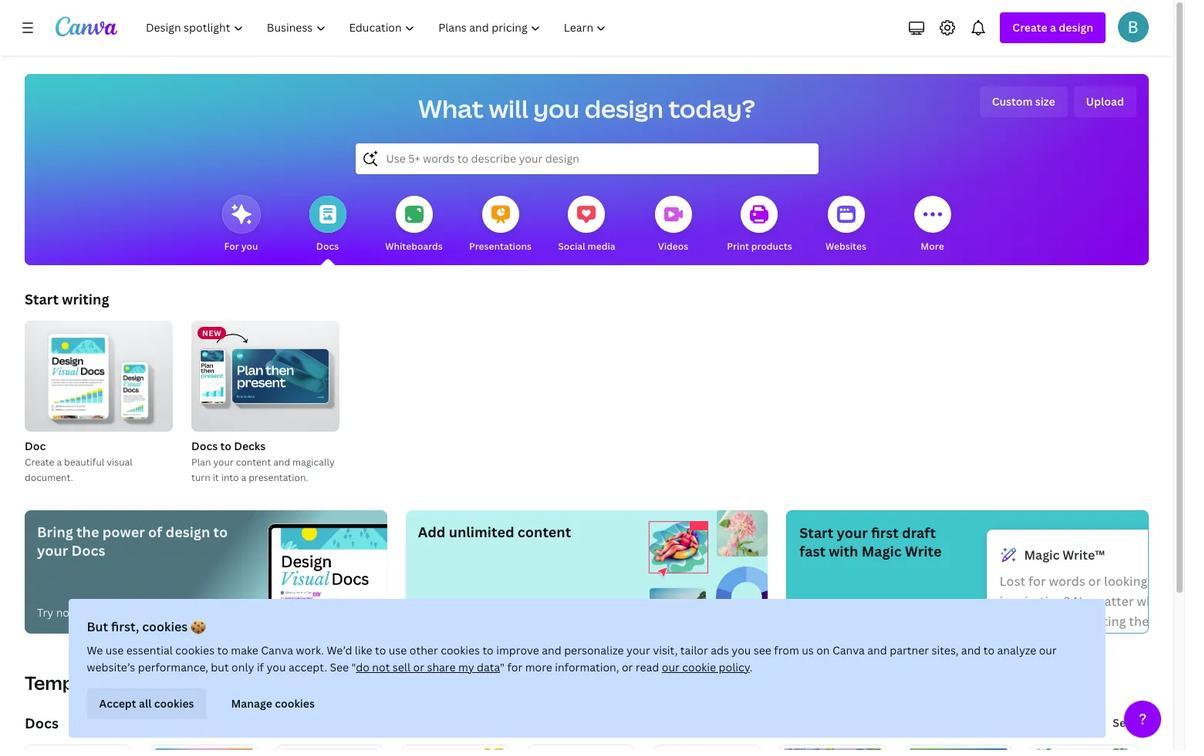 Task type: locate. For each thing, give the bounding box(es) containing it.
you right for
[[241, 240, 258, 253]]

policy
[[719, 660, 750, 675]]

turn
[[191, 471, 210, 485]]

other
[[410, 643, 438, 658]]

1 horizontal spatial all
[[1135, 716, 1147, 731]]

you up policy
[[732, 643, 751, 658]]

start left first
[[800, 524, 834, 542]]

you right if
[[267, 660, 286, 675]]

to left analyze
[[984, 643, 995, 658]]

for you
[[224, 240, 258, 253]]

try now
[[37, 606, 78, 620]]

1 horizontal spatial create
[[1013, 20, 1048, 35]]

unlimited
[[449, 523, 514, 542]]

None search field
[[355, 144, 818, 174]]

or right words
[[1088, 573, 1101, 590]]

" down improve
[[500, 660, 505, 675]]

0 horizontal spatial all
[[139, 697, 152, 711]]

if
[[257, 660, 264, 675]]

or left read
[[622, 660, 633, 675]]

1 vertical spatial content
[[518, 523, 571, 542]]

docs button
[[309, 185, 346, 265]]

1 horizontal spatial our
[[1039, 643, 1057, 658]]

2 use from the left
[[389, 643, 407, 658]]

design
[[1059, 20, 1093, 35], [585, 92, 663, 125], [166, 523, 210, 542]]

0 horizontal spatial canva
[[261, 643, 293, 658]]

videos
[[658, 240, 688, 253]]

create a design
[[1013, 20, 1093, 35]]

to down it
[[213, 523, 228, 542]]

1 vertical spatial create
[[25, 456, 54, 469]]

1 horizontal spatial see
[[1113, 716, 1132, 731]]

whiteboards
[[385, 240, 443, 253]]

content down 'decks'
[[236, 456, 271, 469]]

create up custom size
[[1013, 20, 1048, 35]]

docs
[[316, 240, 339, 253], [191, 439, 218, 454], [71, 542, 105, 560], [25, 714, 59, 733]]

whiteboards button
[[385, 185, 443, 265]]

print products
[[727, 240, 792, 253]]

1 vertical spatial design
[[585, 92, 663, 125]]

a up the document. on the left
[[57, 456, 62, 469]]

like
[[355, 643, 372, 658]]

of
[[148, 523, 162, 542]]

and inside docs to decks plan your content and magically turn it into a presentation.
[[273, 456, 290, 469]]

1 " from the left
[[351, 660, 356, 675]]

a
[[1050, 20, 1056, 35], [57, 456, 62, 469], [241, 471, 246, 485]]

cookies down accept.
[[275, 697, 315, 711]]

create inside create a design dropdown button
[[1013, 20, 1048, 35]]

and
[[273, 456, 290, 469], [542, 643, 561, 658], [867, 643, 887, 658], [961, 643, 981, 658]]

what will you design today?
[[418, 92, 755, 125]]

social
[[558, 240, 585, 253]]

your left the the
[[37, 542, 68, 560]]

products
[[751, 240, 792, 253]]

use up sell
[[389, 643, 407, 658]]

or inside the lost for words or looking for som
[[1088, 573, 1101, 590]]

2 vertical spatial a
[[241, 471, 246, 485]]

0 horizontal spatial see
[[330, 660, 349, 675]]

1 horizontal spatial "
[[500, 660, 505, 675]]

visual
[[107, 456, 133, 469]]

personalize
[[564, 643, 624, 658]]

manage cookies button
[[219, 689, 327, 720]]

now
[[56, 606, 78, 620]]

doc
[[25, 439, 46, 454]]

analyze
[[997, 643, 1036, 658]]

manage
[[231, 697, 272, 711]]

canva up if
[[261, 643, 293, 658]]

us
[[802, 643, 814, 658]]

but first, cookies 🍪
[[87, 619, 206, 636]]

cookies down performance,
[[154, 697, 194, 711]]

to left 'decks'
[[220, 439, 231, 454]]

to
[[220, 439, 231, 454], [213, 523, 228, 542], [217, 643, 228, 658], [375, 643, 386, 658], [483, 643, 494, 658], [984, 643, 995, 658]]

custom size button
[[980, 86, 1067, 117]]

a up size
[[1050, 20, 1056, 35]]

websites
[[826, 240, 866, 253]]

0 vertical spatial create
[[1013, 20, 1048, 35]]

1 horizontal spatial canva
[[832, 643, 865, 658]]

docs inside docs to decks plan your content and magically turn it into a presentation.
[[191, 439, 218, 454]]

design up search search field
[[585, 92, 663, 125]]

your
[[213, 456, 234, 469], [837, 524, 868, 542], [37, 542, 68, 560], [626, 643, 650, 658]]

1 horizontal spatial use
[[389, 643, 407, 658]]

magic up words
[[1024, 547, 1060, 564]]

a right into
[[241, 471, 246, 485]]

2 horizontal spatial or
[[1088, 573, 1101, 590]]

magic right with
[[862, 542, 902, 561]]

2 vertical spatial design
[[166, 523, 210, 542]]

more
[[525, 660, 552, 675]]

for
[[1028, 573, 1046, 590], [1151, 573, 1168, 590], [507, 660, 523, 675]]

start left writing
[[25, 290, 59, 309]]

or for looking
[[1088, 573, 1101, 590]]

your up read
[[626, 643, 650, 658]]

0 vertical spatial all
[[139, 697, 152, 711]]

start inside the start your first draft fast with magic write
[[800, 524, 834, 542]]

1 horizontal spatial start
[[800, 524, 834, 542]]

1 vertical spatial start
[[800, 524, 834, 542]]

0 horizontal spatial magic
[[862, 542, 902, 561]]

0 horizontal spatial design
[[166, 523, 210, 542]]

canva
[[261, 643, 293, 658], [832, 643, 865, 658]]

new
[[202, 328, 222, 339]]

social media button
[[558, 185, 615, 265]]

start for start your first draft fast with magic write
[[800, 524, 834, 542]]

brad klo image
[[1118, 12, 1149, 42]]

Search search field
[[386, 144, 787, 174]]

use up website's at the bottom left of page
[[106, 643, 124, 658]]

2 canva from the left
[[832, 643, 865, 658]]

1 vertical spatial see
[[1113, 716, 1132, 731]]

cookies up essential
[[142, 619, 188, 636]]

or right sell
[[413, 660, 424, 675]]

doc create a beautiful visual document.
[[25, 439, 133, 485]]

all for see
[[1135, 716, 1147, 731]]

0 vertical spatial start
[[25, 290, 59, 309]]

canva right on
[[832, 643, 865, 658]]

all
[[139, 697, 152, 711], [1135, 716, 1147, 731]]

try
[[37, 606, 53, 620]]

0 vertical spatial see
[[330, 660, 349, 675]]

our cookie policy link
[[662, 660, 750, 675]]

group
[[25, 315, 173, 432]]

1 horizontal spatial a
[[241, 471, 246, 485]]

" inside we use essential cookies to make canva work. we'd like to use other cookies to improve and personalize your visit, tailor ads you see from us on canva and partner sites, and to analyze our website's performance, but only if you accept. see "
[[351, 660, 356, 675]]

from
[[774, 643, 799, 658]]

1 vertical spatial our
[[662, 660, 680, 675]]

add unlimited content link
[[406, 511, 768, 634]]

websites button
[[826, 185, 866, 265]]

we'd
[[327, 643, 352, 658]]

0 vertical spatial design
[[1059, 20, 1093, 35]]

2 horizontal spatial a
[[1050, 20, 1056, 35]]

presentations button
[[469, 185, 532, 265]]

0 horizontal spatial start
[[25, 290, 59, 309]]

0 horizontal spatial or
[[413, 660, 424, 675]]

you right will
[[533, 92, 580, 125]]

information,
[[555, 660, 619, 675]]

content right unlimited
[[518, 523, 571, 542]]

tailor
[[680, 643, 708, 658]]

see all
[[1113, 716, 1147, 731]]

0 horizontal spatial content
[[236, 456, 271, 469]]

🍪
[[191, 619, 206, 636]]

our
[[1039, 643, 1057, 658], [662, 660, 680, 675]]

0 vertical spatial our
[[1039, 643, 1057, 658]]

0 vertical spatial content
[[236, 456, 271, 469]]

what
[[418, 92, 484, 125]]

.
[[750, 660, 753, 675]]

" down like
[[351, 660, 356, 675]]

design left brad klo icon
[[1059, 20, 1093, 35]]

use
[[106, 643, 124, 658], [389, 643, 407, 658]]

create down 'doc'
[[25, 456, 54, 469]]

0 horizontal spatial for
[[507, 660, 523, 675]]

your inside docs to decks plan your content and magically turn it into a presentation.
[[213, 456, 234, 469]]

for
[[224, 240, 239, 253]]

you
[[533, 92, 580, 125], [241, 240, 258, 253], [732, 643, 751, 658], [267, 660, 286, 675]]

2 " from the left
[[500, 660, 505, 675]]

0 horizontal spatial use
[[106, 643, 124, 658]]

and up "presentation."
[[273, 456, 290, 469]]

som
[[1171, 573, 1185, 590]]

0 horizontal spatial create
[[25, 456, 54, 469]]

templates
[[25, 670, 120, 696]]

our down visit,
[[662, 660, 680, 675]]

0 horizontal spatial our
[[662, 660, 680, 675]]

1 horizontal spatial or
[[622, 660, 633, 675]]

1 vertical spatial a
[[57, 456, 62, 469]]

top level navigation element
[[136, 12, 620, 43]]

0 horizontal spatial "
[[351, 660, 356, 675]]

all inside 'button'
[[139, 697, 152, 711]]

2 horizontal spatial design
[[1059, 20, 1093, 35]]

0 vertical spatial a
[[1050, 20, 1056, 35]]

for right lost
[[1028, 573, 1046, 590]]

your up into
[[213, 456, 234, 469]]

1 canva from the left
[[261, 643, 293, 658]]

media
[[588, 240, 615, 253]]

but first, cookies 🍪 dialog
[[68, 600, 1105, 738]]

design inside dropdown button
[[1059, 20, 1093, 35]]

your inside the start your first draft fast with magic write
[[837, 524, 868, 542]]

1 vertical spatial all
[[1135, 716, 1147, 731]]

design right of
[[166, 523, 210, 542]]

0 horizontal spatial a
[[57, 456, 62, 469]]

first
[[871, 524, 899, 542]]

read
[[636, 660, 659, 675]]

your left first
[[837, 524, 868, 542]]

our right analyze
[[1039, 643, 1057, 658]]

data
[[477, 660, 500, 675]]

your inside bring the power of design to your docs
[[37, 542, 68, 560]]

1 horizontal spatial content
[[518, 523, 571, 542]]

for left som
[[1151, 573, 1168, 590]]

for down improve
[[507, 660, 523, 675]]



Task type: describe. For each thing, give the bounding box(es) containing it.
1 horizontal spatial magic
[[1024, 547, 1060, 564]]

we
[[87, 643, 103, 658]]

make
[[231, 643, 258, 658]]

accept all cookies
[[99, 697, 194, 711]]

plan
[[191, 456, 211, 469]]

visit,
[[653, 643, 678, 658]]

cookie
[[682, 660, 716, 675]]

add unlimited content
[[418, 523, 571, 542]]

writing
[[62, 290, 109, 309]]

a inside create a design dropdown button
[[1050, 20, 1056, 35]]

docs to decks group
[[191, 321, 339, 486]]

only
[[232, 660, 254, 675]]

see all link
[[1111, 708, 1149, 739]]

do not sell or share my data " for more information, or read our cookie policy .
[[356, 660, 753, 675]]

performance,
[[138, 660, 208, 675]]

and right sites,
[[961, 643, 981, 658]]

design inside bring the power of design to your docs
[[166, 523, 210, 542]]

partner
[[890, 643, 929, 658]]

start your first draft fast with magic write
[[800, 524, 942, 561]]

and up the do not sell or share my data " for more information, or read our cookie policy .
[[542, 643, 561, 658]]

docs inside button
[[316, 240, 339, 253]]

presentations
[[469, 240, 532, 253]]

draft
[[902, 524, 936, 542]]

document.
[[25, 471, 73, 485]]

see inside we use essential cookies to make canva work. we'd like to use other cookies to improve and personalize your visit, tailor ads you see from us on canva and partner sites, and to analyze our website's performance, but only if you accept. see "
[[330, 660, 349, 675]]

work.
[[296, 643, 324, 658]]

the
[[76, 523, 99, 542]]

but
[[87, 619, 108, 636]]

with
[[829, 542, 858, 561]]

videos button
[[655, 185, 692, 265]]

print products button
[[727, 185, 792, 265]]

to inside bring the power of design to your docs
[[213, 523, 228, 542]]

start for start writing
[[25, 290, 59, 309]]

magically
[[292, 456, 335, 469]]

doc group
[[25, 315, 173, 486]]

to inside docs to decks plan your content and magically turn it into a presentation.
[[220, 439, 231, 454]]

to up data
[[483, 643, 494, 658]]

accept all cookies button
[[87, 689, 206, 720]]

we use essential cookies to make canva work. we'd like to use other cookies to improve and personalize your visit, tailor ads you see from us on canva and partner sites, and to analyze our website's performance, but only if you accept. see "
[[87, 643, 1057, 675]]

or for share
[[413, 660, 424, 675]]

social media
[[558, 240, 615, 253]]

essential
[[126, 643, 173, 658]]

your inside we use essential cookies to make canva work. we'd like to use other cookies to improve and personalize your visit, tailor ads you see from us on canva and partner sites, and to analyze our website's performance, but only if you accept. see "
[[626, 643, 650, 658]]

cookies up my
[[441, 643, 480, 658]]

sites,
[[932, 643, 959, 658]]

bring
[[37, 523, 73, 542]]

content inside docs to decks plan your content and magically turn it into a presentation.
[[236, 456, 271, 469]]

cookies inside manage cookies button
[[275, 697, 315, 711]]

1 horizontal spatial for
[[1028, 573, 1046, 590]]

decks
[[234, 439, 266, 454]]

but
[[211, 660, 229, 675]]

magic write™
[[1024, 547, 1105, 564]]

our inside we use essential cookies to make canva work. we'd like to use other cookies to improve and personalize your visit, tailor ads you see from us on canva and partner sites, and to analyze our website's performance, but only if you accept. see "
[[1039, 643, 1057, 658]]

fast
[[800, 542, 826, 561]]

first,
[[111, 619, 139, 636]]

do not sell or share my data link
[[356, 660, 500, 675]]

bring the power of design to your docs
[[37, 523, 228, 560]]

do
[[356, 660, 370, 675]]

size
[[1035, 94, 1055, 109]]

create inside doc create a beautiful visual document.
[[25, 456, 54, 469]]

to up but
[[217, 643, 228, 658]]

will
[[489, 92, 528, 125]]

create a design button
[[1000, 12, 1106, 43]]

a inside docs to decks plan your content and magically turn it into a presentation.
[[241, 471, 246, 485]]

looking
[[1104, 573, 1148, 590]]

upload button
[[1074, 86, 1137, 117]]

upload
[[1086, 94, 1124, 109]]

more button
[[914, 185, 951, 265]]

add
[[418, 523, 446, 542]]

sell
[[393, 660, 411, 675]]

to right like
[[375, 643, 386, 658]]

accept
[[99, 697, 136, 711]]

write
[[905, 542, 942, 561]]

into
[[221, 471, 239, 485]]

power
[[102, 523, 145, 542]]

2 horizontal spatial for
[[1151, 573, 1168, 590]]

start writing
[[25, 290, 109, 309]]

for you button
[[222, 185, 261, 265]]

words
[[1049, 573, 1085, 590]]

docs inside bring the power of design to your docs
[[71, 542, 105, 560]]

share
[[427, 660, 456, 675]]

1 use from the left
[[106, 643, 124, 658]]

it
[[213, 471, 219, 485]]

1 horizontal spatial design
[[585, 92, 663, 125]]

docs to decks plan your content and magically turn it into a presentation.
[[191, 439, 335, 485]]

magic inside the start your first draft fast with magic write
[[862, 542, 902, 561]]

manage cookies
[[231, 697, 315, 711]]

for inside but first, cookies 🍪 dialog
[[507, 660, 523, 675]]

a inside doc create a beautiful visual document.
[[57, 456, 62, 469]]

cookies down 🍪 on the left
[[175, 643, 215, 658]]

docs link
[[25, 714, 59, 733]]

custom size
[[992, 94, 1055, 109]]

all for accept
[[139, 697, 152, 711]]

beautiful
[[64, 456, 104, 469]]

accept.
[[288, 660, 327, 675]]

write™
[[1063, 547, 1105, 564]]

my
[[458, 660, 474, 675]]

and left the "partner"
[[867, 643, 887, 658]]

more
[[921, 240, 944, 253]]

you inside button
[[241, 240, 258, 253]]

ads
[[711, 643, 729, 658]]

presentation.
[[249, 471, 308, 485]]

cookies inside accept all cookies 'button'
[[154, 697, 194, 711]]

website's
[[87, 660, 135, 675]]



Task type: vqa. For each thing, say whether or not it's contained in the screenshot.
the "What will you design today?"
yes



